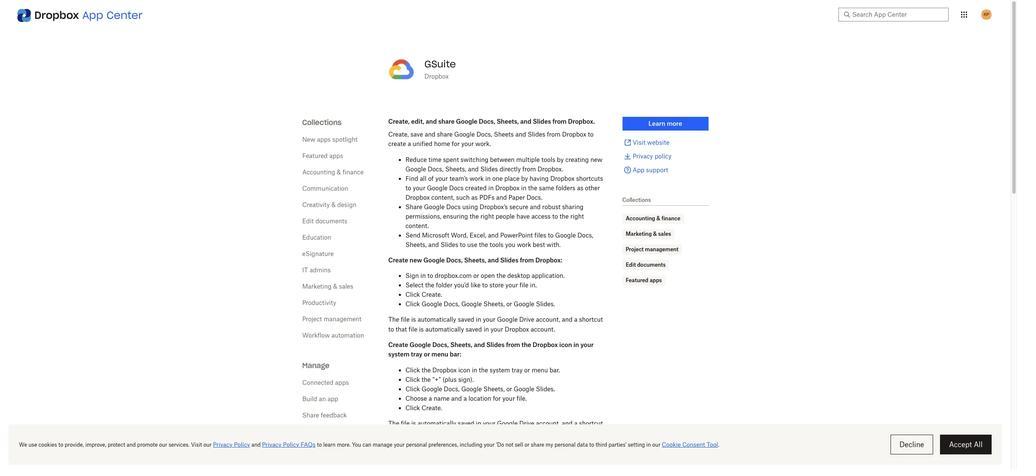 Task type: describe. For each thing, give the bounding box(es) containing it.
1 vertical spatial team
[[528, 455, 543, 462]]

reduce time spent switching between multiple tools by creating new google docs, sheets, and slides directly from dropbox. find all of your team's work in one place by having dropbox shortcuts to your google docs created in dropbox in the same folders as other dropbox content, such as pdfs and paper docs. share google docs using dropbox's secure and robust sharing permissions, ensuring the right people have access to the right content. send microsoft word, excel, and powerpoint files to google docs, sheets, and slides to use the tools you work best with.
[[405, 156, 603, 249]]

2 account. from the top
[[531, 430, 555, 437]]

1 vertical spatial edit
[[626, 262, 636, 268]]

1 you're from the left
[[411, 446, 428, 453]]

slides inside create, save and share google docs, sheets and slides from dropbox to create a unified home for your work.
[[528, 131, 545, 138]]

it admins
[[302, 267, 331, 274]]

2 shortcut from the top
[[579, 420, 603, 428]]

policy
[[655, 153, 672, 160]]

2 account, from the top
[[536, 420, 560, 428]]

2 right from the left
[[570, 213, 584, 220]]

sign).
[[458, 376, 474, 384]]

1 horizontal spatial dropbox.
[[568, 118, 595, 125]]

suite
[[419, 455, 435, 462]]

1 horizontal spatial by
[[557, 156, 564, 163]]

visit website
[[633, 139, 670, 146]]

icon inside create google docs, sheets, and slides from the dropbox icon in your system tray or menu bar:
[[559, 342, 572, 349]]

1 vertical spatial accounting & finance link
[[626, 215, 680, 223]]

sheets, inside click the dropbox icon in the system tray or menu bar. click the "+" (plus sign). click google docs, google sheets, or google slides. choose a name and a location for your file. click create.
[[483, 386, 505, 393]]

finance for accounting & finance link to the top
[[343, 169, 364, 176]]

3 click from the top
[[405, 367, 420, 374]]

system inside create google docs, sheets, and slides from the dropbox icon in your system tray or menu bar:
[[388, 351, 409, 359]]

multiple
[[516, 156, 540, 163]]

communication link
[[302, 185, 348, 192]]

application.
[[532, 272, 565, 280]]

sharing
[[562, 203, 583, 211]]

menu inside click the dropbox icon in the system tray or menu bar. click the "+" (plus sign). click google docs, google sheets, or google slides. choose a name and a location for your file. click create.
[[532, 367, 548, 374]]

saved down the you'd
[[458, 316, 474, 324]]

0 horizontal spatial project management
[[302, 316, 361, 323]]

dropbox. inside reduce time spent switching between multiple tools by creating new google docs, sheets, and slides directly from dropbox. find all of your team's work in one place by having dropbox shortcuts to your google docs created in dropbox in the same folders as other dropbox content, such as pdfs and paper docs. share google docs using dropbox's secure and robust sharing permissions, ensuring the right people have access to the right content. send microsoft word, excel, and powerpoint files to google docs, sheets, and slides to use the tools you work best with.
[[538, 166, 563, 173]]

apps for the leftmost featured apps link
[[329, 152, 343, 160]]

have
[[516, 213, 530, 220]]

management for the right 'project management' link
[[645, 247, 679, 253]]

1 the file is automatically saved in your google drive account, and a shortcut to that file is automatically saved in your dropbox account. from the top
[[388, 316, 603, 333]]

build
[[302, 396, 317, 403]]

0 vertical spatial docs
[[449, 184, 464, 192]]

you
[[505, 241, 515, 249]]

powerpoint
[[500, 232, 533, 239]]

dropbox.com
[[435, 272, 472, 280]]

excel,
[[470, 232, 486, 239]]

create new google docs, sheets, and slides from dropbox:
[[388, 257, 562, 264]]

open
[[481, 272, 495, 280]]

learn more
[[648, 120, 682, 127]]

from inside create google docs, sheets, and slides from the dropbox icon in your system tray or menu bar:
[[506, 342, 520, 349]]

1 horizontal spatial as
[[577, 184, 583, 192]]

website
[[647, 139, 670, 146]]

robust
[[542, 203, 561, 211]]

business
[[481, 446, 507, 453]]

and inside create google docs, sheets, and slides from the dropbox icon in your system tray or menu bar:
[[474, 342, 485, 349]]

finance for the bottom accounting & finance link
[[662, 216, 680, 222]]

all
[[420, 175, 427, 182]]

created
[[465, 184, 487, 192]]

1 account, from the top
[[536, 316, 560, 324]]

ensuring
[[443, 213, 468, 220]]

using
[[462, 203, 478, 211]]

from inside reduce time spent switching between multiple tools by creating new google docs, sheets, and slides directly from dropbox. find all of your team's work in one place by having dropbox shortcuts to your google docs created in dropbox in the same folders as other dropbox content, such as pdfs and paper docs. share google docs using dropbox's secure and robust sharing permissions, ensuring the right people have access to the right content. send microsoft word, excel, and powerpoint files to google docs, sheets, and slides to use the tools you work best with.
[[522, 166, 536, 173]]

files
[[534, 232, 546, 239]]

google inside create, save and share google docs, sheets and slides from dropbox to create a unified home for your work.
[[454, 131, 475, 138]]

center
[[317, 429, 335, 436]]

2 you're from the left
[[537, 446, 554, 453]]

create for create google docs, sheets, and slides from the dropbox icon in your system tray or menu bar:
[[388, 342, 408, 349]]

saved up 'if you're part of a dropbox business team and you're unable to connect g suite to dropbox, please contact your team admin.'
[[466, 430, 482, 437]]

sheets, down send
[[405, 241, 427, 249]]

productivity
[[302, 299, 336, 307]]

saved down location
[[458, 420, 474, 428]]

build an app
[[302, 396, 338, 403]]

0 horizontal spatial edit documents link
[[302, 218, 347, 225]]

share feedback
[[302, 412, 347, 419]]

dropbox:
[[535, 257, 562, 264]]

if you're part of a dropbox business team and you're unable to connect g suite to dropbox, please contact your team admin.
[[388, 446, 582, 462]]

gsuite dropbox
[[424, 58, 456, 80]]

workflow automation
[[302, 332, 364, 339]]

unified
[[413, 140, 432, 148]]

feedback
[[321, 412, 347, 419]]

folder
[[436, 282, 452, 289]]

your inside 'if you're part of a dropbox business team and you're unable to connect g suite to dropbox, please contact your team admin.'
[[514, 455, 526, 462]]

1 vertical spatial share
[[302, 412, 319, 419]]

center
[[106, 9, 143, 22]]

select
[[405, 282, 424, 289]]

1 the from the top
[[388, 316, 399, 324]]

dropbox inside create google docs, sheets, and slides from the dropbox icon in your system tray or menu bar:
[[533, 342, 558, 349]]

create
[[388, 140, 406, 148]]

icon inside click the dropbox icon in the system tray or menu bar. click the "+" (plus sign). click google docs, google sheets, or google slides. choose a name and a location for your file. click create.
[[458, 367, 470, 374]]

slides. inside click the dropbox icon in the system tray or menu bar. click the "+" (plus sign). click google docs, google sheets, or google slides. choose a name and a location for your file. click create.
[[536, 386, 555, 393]]

sheets, inside create google docs, sheets, and slides from the dropbox icon in your system tray or menu bar:
[[450, 342, 472, 349]]

1 horizontal spatial edit documents
[[626, 262, 666, 268]]

docs.
[[527, 194, 542, 201]]

create, save and share google docs, sheets and slides from dropbox to create a unified home for your work.
[[388, 131, 594, 148]]

help center
[[302, 429, 335, 436]]

1 vertical spatial marketing & sales link
[[302, 283, 353, 290]]

sheets, up sheets
[[497, 118, 519, 125]]

docs, down time
[[428, 166, 444, 173]]

6 click from the top
[[405, 405, 420, 412]]

featured for the bottommost featured apps link
[[626, 278, 648, 284]]

docs, inside click the dropbox icon in the system tray or menu bar. click the "+" (plus sign). click google docs, google sheets, or google slides. choose a name and a location for your file. click create.
[[444, 386, 460, 393]]

best
[[533, 241, 545, 249]]

& for topmost marketing & sales link
[[653, 231, 657, 237]]

& for the creativity & design link
[[331, 201, 336, 209]]

edit,
[[411, 118, 424, 125]]

0 horizontal spatial featured apps link
[[302, 152, 343, 160]]

design
[[337, 201, 356, 209]]

with.
[[547, 241, 561, 249]]

featured apps for the leftmost featured apps link
[[302, 152, 343, 160]]

support
[[646, 167, 668, 174]]

contact
[[491, 455, 512, 462]]

docs, inside create, save and share google docs, sheets and slides from dropbox to create a unified home for your work.
[[476, 131, 492, 138]]

1 horizontal spatial work
[[517, 241, 531, 249]]

0 vertical spatial accounting & finance link
[[302, 169, 364, 176]]

1 click from the top
[[405, 291, 420, 299]]

0 horizontal spatial edit documents
[[302, 218, 347, 225]]

share for edit,
[[438, 118, 455, 125]]

unable
[[556, 446, 575, 453]]

manage
[[302, 362, 329, 370]]

1 vertical spatial sales
[[339, 283, 353, 290]]

slides. inside sign in to dropbox.com or open the desktop application. select the folder you'd like to store your file in. click create. click google docs, google sheets, or google slides.
[[536, 301, 555, 308]]

creativity & design
[[302, 201, 356, 209]]

app support link
[[622, 165, 708, 176]]

work.
[[475, 140, 491, 148]]

same
[[539, 184, 554, 192]]

1 horizontal spatial project management
[[626, 247, 679, 253]]

0 vertical spatial documents
[[315, 218, 347, 225]]

visit
[[633, 139, 646, 146]]

tray inside create google docs, sheets, and slides from the dropbox icon in your system tray or menu bar:
[[411, 351, 422, 359]]

0 horizontal spatial app
[[82, 9, 103, 22]]

automation
[[331, 332, 364, 339]]

1 vertical spatial new
[[410, 257, 422, 264]]

1 shortcut from the top
[[579, 316, 603, 324]]

click the dropbox icon in the system tray or menu bar. click the "+" (plus sign). click google docs, google sheets, or google slides. choose a name and a location for your file. click create.
[[405, 367, 560, 412]]

1 vertical spatial project
[[302, 316, 322, 323]]

accounting for the bottom accounting & finance link
[[626, 216, 655, 222]]

visit website link
[[622, 138, 708, 148]]

share for save
[[437, 131, 453, 138]]

1 horizontal spatial tools
[[541, 156, 555, 163]]

admin.
[[544, 455, 564, 462]]

1 horizontal spatial marketing
[[626, 231, 652, 237]]

and inside 'if you're part of a dropbox business team and you're unable to connect g suite to dropbox, please contact your team admin.'
[[525, 446, 536, 453]]

learn more button
[[622, 117, 708, 131]]

sign
[[405, 272, 419, 280]]

create, edit, and share google docs, sheets, and slides from dropbox.
[[388, 118, 595, 125]]

secure
[[509, 203, 528, 211]]

saved up create google docs, sheets, and slides from the dropbox icon in your system tray or menu bar:
[[466, 326, 482, 333]]

reduce
[[405, 156, 427, 163]]

share inside reduce time spent switching between multiple tools by creating new google docs, sheets, and slides directly from dropbox. find all of your team's work in one place by having dropbox shortcuts to your google docs created in dropbox in the same folders as other dropbox content, such as pdfs and paper docs. share google docs using dropbox's secure and robust sharing permissions, ensuring the right people have access to the right content. send microsoft word, excel, and powerpoint files to google docs, sheets, and slides to use the tools you work best with.
[[405, 203, 422, 211]]

0 vertical spatial team
[[509, 446, 523, 453]]

bar.
[[550, 367, 560, 374]]

tray inside click the dropbox icon in the system tray or menu bar. click the "+" (plus sign). click google docs, google sheets, or google slides. choose a name and a location for your file. click create.
[[512, 367, 523, 374]]

privacy
[[633, 153, 653, 160]]

productivity link
[[302, 299, 336, 307]]

use
[[467, 241, 477, 249]]

a inside 'if you're part of a dropbox business team and you're unable to connect g suite to dropbox, please contact your team admin.'
[[450, 446, 454, 453]]

part
[[430, 446, 442, 453]]

sheets
[[494, 131, 514, 138]]

for inside click the dropbox icon in the system tray or menu bar. click the "+" (plus sign). click google docs, google sheets, or google slides. choose a name and a location for your file. click create.
[[493, 395, 501, 403]]

docs, down sharing
[[577, 232, 593, 239]]

1 vertical spatial featured apps link
[[626, 277, 662, 285]]

content,
[[431, 194, 455, 201]]

an
[[319, 396, 326, 403]]

accounting & finance for accounting & finance link to the top
[[302, 169, 364, 176]]

google inside create google docs, sheets, and slides from the dropbox icon in your system tray or menu bar:
[[410, 342, 431, 349]]

shortcuts
[[576, 175, 603, 182]]

connect
[[388, 455, 411, 462]]

your inside sign in to dropbox.com or open the desktop application. select the folder you'd like to store your file in. click create. click google docs, google sheets, or google slides.
[[505, 282, 518, 289]]

connected apps link
[[302, 379, 349, 387]]

1 horizontal spatial sales
[[658, 231, 671, 237]]

2 that from the top
[[396, 430, 407, 437]]

to inside create, save and share google docs, sheets and slides from dropbox to create a unified home for your work.
[[588, 131, 594, 138]]

education link
[[302, 234, 331, 241]]

g
[[413, 455, 418, 462]]

dropbox inside create, save and share google docs, sheets and slides from dropbox to create a unified home for your work.
[[562, 131, 586, 138]]

0 horizontal spatial by
[[521, 175, 528, 182]]

0 vertical spatial marketing & sales link
[[626, 230, 671, 239]]

pdfs
[[479, 194, 495, 201]]

1 drive from the top
[[519, 316, 534, 324]]

name
[[434, 395, 450, 403]]

kp button
[[980, 8, 993, 22]]



Task type: locate. For each thing, give the bounding box(es) containing it.
slides. down "bar." at right bottom
[[536, 386, 555, 393]]

0 horizontal spatial management
[[324, 316, 361, 323]]

management for left 'project management' link
[[324, 316, 361, 323]]

1 horizontal spatial system
[[490, 367, 510, 374]]

accounting inside accounting & finance link
[[626, 216, 655, 222]]

right down dropbox's
[[480, 213, 494, 220]]

shortcut
[[579, 316, 603, 324], [579, 420, 603, 428]]

management inside 'project management' link
[[645, 247, 679, 253]]

app support
[[633, 167, 668, 174]]

0 horizontal spatial team
[[509, 446, 523, 453]]

please
[[471, 455, 489, 462]]

1 horizontal spatial edit
[[626, 262, 636, 268]]

docs down team's
[[449, 184, 464, 192]]

0 horizontal spatial you're
[[411, 446, 428, 453]]

docs, up 'work.'
[[476, 131, 492, 138]]

work
[[470, 175, 484, 182], [517, 241, 531, 249]]

in inside sign in to dropbox.com or open the desktop application. select the folder you'd like to store your file in. click create. click google docs, google sheets, or google slides.
[[420, 272, 426, 280]]

create. down folder
[[422, 291, 442, 299]]

the inside create google docs, sheets, and slides from the dropbox icon in your system tray or menu bar:
[[522, 342, 531, 349]]

2 create. from the top
[[422, 405, 442, 412]]

1 right from the left
[[480, 213, 494, 220]]

1 vertical spatial accounting
[[626, 216, 655, 222]]

team up contact
[[509, 446, 523, 453]]

new inside reduce time spent switching between multiple tools by creating new google docs, sheets, and slides directly from dropbox. find all of your team's work in one place by having dropbox shortcuts to your google docs created in dropbox in the same folders as other dropbox content, such as pdfs and paper docs. share google docs using dropbox's secure and robust sharing permissions, ensuring the right people have access to the right content. send microsoft word, excel, and powerpoint files to google docs, sheets, and slides to use the tools you work best with.
[[590, 156, 602, 163]]

0 horizontal spatial for
[[452, 140, 460, 148]]

file
[[520, 282, 528, 289], [401, 316, 410, 324], [409, 326, 417, 333], [401, 420, 410, 428], [409, 430, 417, 437]]

it
[[302, 267, 308, 274]]

2 slides. from the top
[[536, 386, 555, 393]]

1 vertical spatial of
[[443, 446, 449, 453]]

of right part
[[443, 446, 449, 453]]

a inside create, save and share google docs, sheets and slides from dropbox to create a unified home for your work.
[[408, 140, 411, 148]]

of inside reduce time spent switching between multiple tools by creating new google docs, sheets, and slides directly from dropbox. find all of your team's work in one place by having dropbox shortcuts to your google docs created in dropbox in the same folders as other dropbox content, such as pdfs and paper docs. share google docs using dropbox's secure and robust sharing permissions, ensuring the right people have access to the right content. send microsoft word, excel, and powerpoint files to google docs, sheets, and slides to use the tools you work best with.
[[428, 175, 434, 182]]

0 horizontal spatial project management link
[[302, 316, 361, 323]]

find
[[405, 175, 418, 182]]

apps for connected apps 'link'
[[335, 379, 349, 387]]

1 horizontal spatial documents
[[637, 262, 666, 268]]

0 vertical spatial drive
[[519, 316, 534, 324]]

1 vertical spatial marketing
[[302, 283, 331, 290]]

send
[[405, 232, 420, 239]]

2 drive from the top
[[519, 420, 534, 428]]

0 vertical spatial for
[[452, 140, 460, 148]]

2 the file is automatically saved in your google drive account, and a shortcut to that file is automatically saved in your dropbox account. from the top
[[388, 420, 603, 437]]

sales
[[658, 231, 671, 237], [339, 283, 353, 290]]

docs, inside sign in to dropbox.com or open the desktop application. select the folder you'd like to store your file in. click create. click google docs, google sheets, or google slides.
[[444, 301, 460, 308]]

1 horizontal spatial edit documents link
[[626, 261, 666, 270]]

in inside click the dropbox icon in the system tray or menu bar. click the "+" (plus sign). click google docs, google sheets, or google slides. choose a name and a location for your file. click create.
[[472, 367, 477, 374]]

app
[[82, 9, 103, 22], [633, 167, 644, 174]]

2 the from the top
[[388, 420, 399, 428]]

1 horizontal spatial management
[[645, 247, 679, 253]]

account, down the in.
[[536, 316, 560, 324]]

app down privacy
[[633, 167, 644, 174]]

create, for create, edit, and share google docs, sheets, and slides from dropbox.
[[388, 118, 410, 125]]

1 vertical spatial tools
[[490, 241, 504, 249]]

marketing & sales for topmost marketing & sales link
[[626, 231, 671, 237]]

account,
[[536, 316, 560, 324], [536, 420, 560, 428]]

dropbox,
[[443, 455, 469, 462]]

0 vertical spatial new
[[590, 156, 602, 163]]

create for create new google docs, sheets, and slides from dropbox:
[[388, 257, 408, 264]]

of right all
[[428, 175, 434, 182]]

system
[[388, 351, 409, 359], [490, 367, 510, 374]]

collections for new
[[302, 118, 342, 127]]

your inside click the dropbox icon in the system tray or menu bar. click the "+" (plus sign). click google docs, google sheets, or google slides. choose a name and a location for your file. click create.
[[502, 395, 515, 403]]

0 vertical spatial edit documents link
[[302, 218, 347, 225]]

slides
[[533, 118, 551, 125], [528, 131, 545, 138], [480, 166, 498, 173], [441, 241, 458, 249], [500, 257, 518, 264], [486, 342, 505, 349]]

a
[[408, 140, 411, 148], [574, 316, 577, 324], [429, 395, 432, 403], [464, 395, 467, 403], [574, 420, 577, 428], [450, 446, 454, 453]]

kp
[[984, 12, 989, 17]]

esignature
[[302, 250, 334, 258]]

1 vertical spatial edit documents link
[[626, 261, 666, 270]]

0 vertical spatial create.
[[422, 291, 442, 299]]

team
[[509, 446, 523, 453], [528, 455, 543, 462]]

new apps spotlight
[[302, 136, 358, 143]]

click
[[405, 291, 420, 299], [405, 301, 420, 308], [405, 367, 420, 374], [405, 376, 420, 384], [405, 386, 420, 393], [405, 405, 420, 412]]

sign in to dropbox.com or open the desktop application. select the folder you'd like to store your file in. click create. click google docs, google sheets, or google slides.
[[405, 272, 565, 308]]

create, left edit,
[[388, 118, 410, 125]]

1 horizontal spatial collections
[[622, 197, 651, 204]]

account, up unable
[[536, 420, 560, 428]]

your inside create, save and share google docs, sheets and slides from dropbox to create a unified home for your work.
[[461, 140, 474, 148]]

1 vertical spatial featured apps
[[626, 278, 662, 284]]

create.
[[422, 291, 442, 299], [422, 405, 442, 412]]

between
[[490, 156, 515, 163]]

docs, up "+"
[[432, 342, 449, 349]]

1 horizontal spatial you're
[[537, 446, 554, 453]]

new
[[590, 156, 602, 163], [410, 257, 422, 264]]

right
[[480, 213, 494, 220], [570, 213, 584, 220]]

1 that from the top
[[396, 326, 407, 333]]

workflow automation link
[[302, 332, 364, 339]]

drive
[[519, 316, 534, 324], [519, 420, 534, 428]]

"+"
[[432, 376, 441, 384]]

share up 'permissions,'
[[405, 203, 422, 211]]

2 create from the top
[[388, 342, 408, 349]]

0 horizontal spatial accounting & finance link
[[302, 169, 364, 176]]

docs, down folder
[[444, 301, 460, 308]]

0 horizontal spatial documents
[[315, 218, 347, 225]]

slides.
[[536, 301, 555, 308], [536, 386, 555, 393]]

project management link
[[626, 246, 679, 254], [302, 316, 361, 323]]

1 vertical spatial create,
[[388, 131, 409, 138]]

saved
[[458, 316, 474, 324], [466, 326, 482, 333], [458, 420, 474, 428], [466, 430, 482, 437]]

your inside create google docs, sheets, and slides from the dropbox icon in your system tray or menu bar:
[[580, 342, 594, 349]]

0 vertical spatial management
[[645, 247, 679, 253]]

icon up 'sign).'
[[458, 367, 470, 374]]

share down build
[[302, 412, 319, 419]]

create. down name
[[422, 405, 442, 412]]

0 vertical spatial finance
[[343, 169, 364, 176]]

docs, down (plus
[[444, 386, 460, 393]]

& for the bottom accounting & finance link
[[656, 216, 660, 222]]

microsoft
[[422, 232, 449, 239]]

menu left "bar." at right bottom
[[532, 367, 548, 374]]

1 create, from the top
[[388, 118, 410, 125]]

1 horizontal spatial share
[[405, 203, 422, 211]]

1 vertical spatial project management
[[302, 316, 361, 323]]

team left admin.
[[528, 455, 543, 462]]

0 vertical spatial sales
[[658, 231, 671, 237]]

0 vertical spatial system
[[388, 351, 409, 359]]

google
[[456, 118, 477, 125], [454, 131, 475, 138], [405, 166, 426, 173], [427, 184, 448, 192], [424, 203, 445, 211], [555, 232, 576, 239], [423, 257, 445, 264], [422, 301, 442, 308], [461, 301, 482, 308], [514, 301, 534, 308], [497, 316, 518, 324], [410, 342, 431, 349], [422, 386, 442, 393], [461, 386, 482, 393], [514, 386, 534, 393], [497, 420, 518, 428]]

1 vertical spatial account.
[[531, 430, 555, 437]]

0 horizontal spatial accounting
[[302, 169, 335, 176]]

0 vertical spatial accounting
[[302, 169, 335, 176]]

or inside create google docs, sheets, and slides from the dropbox icon in your system tray or menu bar:
[[424, 351, 430, 359]]

account. up "bar." at right bottom
[[531, 326, 555, 333]]

1 vertical spatial accounting & finance
[[626, 216, 680, 222]]

1 vertical spatial app
[[633, 167, 644, 174]]

0 vertical spatial menu
[[431, 351, 448, 359]]

& for the bottom marketing & sales link
[[333, 283, 337, 290]]

drive down the in.
[[519, 316, 534, 324]]

1 vertical spatial finance
[[662, 216, 680, 222]]

dropbox.
[[568, 118, 595, 125], [538, 166, 563, 173]]

0 vertical spatial create,
[[388, 118, 410, 125]]

work up created
[[470, 175, 484, 182]]

by right place
[[521, 175, 528, 182]]

content.
[[405, 222, 429, 230]]

1 create from the top
[[388, 257, 408, 264]]

icon
[[559, 342, 572, 349], [458, 367, 470, 374]]

home
[[434, 140, 450, 148]]

workflow
[[302, 332, 330, 339]]

system inside click the dropbox icon in the system tray or menu bar. click the "+" (plus sign). click google docs, google sheets, or google slides. choose a name and a location for your file. click create.
[[490, 367, 510, 374]]

as left other
[[577, 184, 583, 192]]

sheets, up location
[[483, 386, 505, 393]]

0 vertical spatial of
[[428, 175, 434, 182]]

1 horizontal spatial marketing & sales link
[[626, 230, 671, 239]]

and inside click the dropbox icon in the system tray or menu bar. click the "+" (plus sign). click google docs, google sheets, or google slides. choose a name and a location for your file. click create.
[[451, 395, 462, 403]]

2 click from the top
[[405, 301, 420, 308]]

you're
[[411, 446, 428, 453], [537, 446, 554, 453]]

store
[[489, 282, 504, 289]]

sheets, up team's
[[445, 166, 466, 173]]

0 vertical spatial icon
[[559, 342, 572, 349]]

paper
[[508, 194, 525, 201]]

5 click from the top
[[405, 386, 420, 393]]

share
[[405, 203, 422, 211], [302, 412, 319, 419]]

dropbox. up having
[[538, 166, 563, 173]]

0 horizontal spatial marketing & sales link
[[302, 283, 353, 290]]

0 horizontal spatial new
[[410, 257, 422, 264]]

sheets, down the store
[[483, 301, 505, 308]]

featured apps
[[302, 152, 343, 160], [626, 278, 662, 284]]

one
[[492, 175, 503, 182]]

other
[[585, 184, 600, 192]]

1 vertical spatial create.
[[422, 405, 442, 412]]

& for accounting & finance link to the top
[[337, 169, 341, 176]]

education
[[302, 234, 331, 241]]

the file is automatically saved in your google drive account, and a shortcut to that file is automatically saved in your dropbox account.
[[388, 316, 603, 333], [388, 420, 603, 437]]

new up sign
[[410, 257, 422, 264]]

directly
[[500, 166, 521, 173]]

1 horizontal spatial tray
[[512, 367, 523, 374]]

collections down app support on the top
[[622, 197, 651, 204]]

dropbox
[[34, 9, 79, 22], [424, 73, 449, 80], [562, 131, 586, 138], [550, 175, 575, 182], [495, 184, 520, 192], [405, 194, 430, 201], [505, 326, 529, 333], [533, 342, 558, 349], [432, 367, 457, 374], [505, 430, 529, 437], [455, 446, 480, 453]]

word,
[[451, 232, 468, 239]]

0 horizontal spatial tools
[[490, 241, 504, 249]]

of inside 'if you're part of a dropbox business team and you're unable to connect g suite to dropbox, please contact your team admin.'
[[443, 446, 449, 453]]

sheets, inside sign in to dropbox.com or open the desktop application. select the folder you'd like to store your file in. click create. click google docs, google sheets, or google slides.
[[483, 301, 505, 308]]

privacy policy link
[[622, 151, 708, 162]]

0 horizontal spatial system
[[388, 351, 409, 359]]

docs, up create, save and share google docs, sheets and slides from dropbox to create a unified home for your work. in the top of the page
[[479, 118, 495, 125]]

0 horizontal spatial marketing & sales
[[302, 283, 353, 290]]

1 horizontal spatial for
[[493, 395, 501, 403]]

marketing & sales
[[626, 231, 671, 237], [302, 283, 353, 290]]

1 account. from the top
[[531, 326, 555, 333]]

0 vertical spatial marketing & sales
[[626, 231, 671, 237]]

1 create. from the top
[[422, 291, 442, 299]]

icon up "bar." at right bottom
[[559, 342, 572, 349]]

create inside create google docs, sheets, and slides from the dropbox icon in your system tray or menu bar:
[[388, 342, 408, 349]]

featured apps for the bottommost featured apps link
[[626, 278, 662, 284]]

0 horizontal spatial project
[[302, 316, 322, 323]]

Search App Center text field
[[852, 10, 944, 19]]

sheets, down the use
[[464, 257, 486, 264]]

docs up ensuring
[[446, 203, 461, 211]]

0 horizontal spatial featured apps
[[302, 152, 343, 160]]

docs,
[[479, 118, 495, 125], [476, 131, 492, 138], [428, 166, 444, 173], [577, 232, 593, 239], [446, 257, 463, 264], [444, 301, 460, 308], [432, 342, 449, 349], [444, 386, 460, 393]]

1 horizontal spatial featured apps link
[[626, 277, 662, 285]]

save
[[410, 131, 423, 138]]

1 vertical spatial account,
[[536, 420, 560, 428]]

4 click from the top
[[405, 376, 420, 384]]

apps for new apps spotlight link
[[317, 136, 331, 143]]

it admins link
[[302, 267, 331, 274]]

0 vertical spatial project management
[[626, 247, 679, 253]]

menu left bar:
[[431, 351, 448, 359]]

spotlight
[[332, 136, 358, 143]]

1 vertical spatial management
[[324, 316, 361, 323]]

account.
[[531, 326, 555, 333], [531, 430, 555, 437]]

right down sharing
[[570, 213, 584, 220]]

collections for accounting
[[622, 197, 651, 204]]

bar:
[[450, 351, 461, 359]]

as down created
[[471, 194, 478, 201]]

1 horizontal spatial project
[[626, 247, 644, 253]]

dropbox inside 'if you're part of a dropbox business team and you're unable to connect g suite to dropbox, please contact your team admin.'
[[455, 446, 480, 453]]

share inside create, save and share google docs, sheets and slides from dropbox to create a unified home for your work.
[[437, 131, 453, 138]]

from
[[552, 118, 567, 125], [547, 131, 560, 138], [522, 166, 536, 173], [520, 257, 534, 264], [506, 342, 520, 349]]

the
[[388, 316, 399, 324], [388, 420, 399, 428]]

1 horizontal spatial new
[[590, 156, 602, 163]]

dropbox inside click the dropbox icon in the system tray or menu bar. click the "+" (plus sign). click google docs, google sheets, or google slides. choose a name and a location for your file. click create.
[[432, 367, 457, 374]]

menu
[[431, 351, 448, 359], [532, 367, 548, 374]]

file.
[[517, 395, 527, 403]]

in inside create google docs, sheets, and slides from the dropbox icon in your system tray or menu bar:
[[573, 342, 579, 349]]

tray up file. on the bottom
[[512, 367, 523, 374]]

0 vertical spatial the file is automatically saved in your google drive account, and a shortcut to that file is automatically saved in your dropbox account.
[[388, 316, 603, 333]]

accounting for accounting & finance link to the top
[[302, 169, 335, 176]]

the file is automatically saved in your google drive account, and a shortcut to that file is automatically saved in your dropbox account. up business
[[388, 420, 603, 437]]

1 slides. from the top
[[536, 301, 555, 308]]

tools left "you"
[[490, 241, 504, 249]]

esignature link
[[302, 250, 334, 258]]

0 vertical spatial account,
[[536, 316, 560, 324]]

create. inside click the dropbox icon in the system tray or menu bar. click the "+" (plus sign). click google docs, google sheets, or google slides. choose a name and a location for your file. click create.
[[422, 405, 442, 412]]

0 horizontal spatial as
[[471, 194, 478, 201]]

1 vertical spatial menu
[[532, 367, 548, 374]]

tray left bar:
[[411, 351, 422, 359]]

app left the center
[[82, 9, 103, 22]]

marketing & sales for the bottom marketing & sales link
[[302, 283, 353, 290]]

collections up new apps spotlight
[[302, 118, 342, 127]]

help
[[302, 429, 316, 436]]

create, inside create, save and share google docs, sheets and slides from dropbox to create a unified home for your work.
[[388, 131, 409, 138]]

featured for the leftmost featured apps link
[[302, 152, 328, 160]]

build an app link
[[302, 396, 338, 403]]

account. up admin.
[[531, 430, 555, 437]]

0 vertical spatial project
[[626, 247, 644, 253]]

1 vertical spatial collections
[[622, 197, 651, 204]]

0 horizontal spatial edit
[[302, 218, 314, 225]]

for right location
[[493, 395, 501, 403]]

dropbox. up creating
[[568, 118, 595, 125]]

1 vertical spatial documents
[[637, 262, 666, 268]]

by left creating
[[557, 156, 564, 163]]

project
[[626, 247, 644, 253], [302, 316, 322, 323]]

menu inside create google docs, sheets, and slides from the dropbox icon in your system tray or menu bar:
[[431, 351, 448, 359]]

1 vertical spatial docs
[[446, 203, 461, 211]]

(plus
[[443, 376, 457, 384]]

in
[[485, 175, 491, 182], [488, 184, 494, 192], [521, 184, 526, 192], [420, 272, 426, 280], [476, 316, 481, 324], [484, 326, 489, 333], [573, 342, 579, 349], [472, 367, 477, 374], [476, 420, 481, 428], [484, 430, 489, 437]]

1 horizontal spatial accounting
[[626, 216, 655, 222]]

like
[[471, 282, 481, 289]]

for inside create, save and share google docs, sheets and slides from dropbox to create a unified home for your work.
[[452, 140, 460, 148]]

apps for the bottommost featured apps link
[[650, 278, 662, 284]]

slides. down the in.
[[536, 301, 555, 308]]

tools right multiple
[[541, 156, 555, 163]]

0 horizontal spatial sales
[[339, 283, 353, 290]]

admins
[[310, 267, 331, 274]]

0 horizontal spatial marketing
[[302, 283, 331, 290]]

1 horizontal spatial accounting & finance link
[[626, 215, 680, 223]]

sheets, up bar:
[[450, 342, 472, 349]]

1 horizontal spatial project management link
[[626, 246, 679, 254]]

new right creating
[[590, 156, 602, 163]]

slides inside create google docs, sheets, and slides from the dropbox icon in your system tray or menu bar:
[[486, 342, 505, 349]]

create, for create, save and share google docs, sheets and slides from dropbox to create a unified home for your work.
[[388, 131, 409, 138]]

2 create, from the top
[[388, 131, 409, 138]]

team's
[[450, 175, 468, 182]]

docs, inside create google docs, sheets, and slides from the dropbox icon in your system tray or menu bar:
[[432, 342, 449, 349]]

0 vertical spatial by
[[557, 156, 564, 163]]

create, up create
[[388, 131, 409, 138]]

drive down file. on the bottom
[[519, 420, 534, 428]]

0 vertical spatial work
[[470, 175, 484, 182]]

1 vertical spatial edit documents
[[626, 262, 666, 268]]

you're up the g
[[411, 446, 428, 453]]

you're up admin.
[[537, 446, 554, 453]]

1 vertical spatial for
[[493, 395, 501, 403]]

0 vertical spatial as
[[577, 184, 583, 192]]

0 horizontal spatial dropbox.
[[538, 166, 563, 173]]

0 vertical spatial tray
[[411, 351, 422, 359]]

0 vertical spatial collections
[[302, 118, 342, 127]]

spent
[[443, 156, 459, 163]]

access
[[531, 213, 551, 220]]

accounting & finance for the bottom accounting & finance link
[[626, 216, 680, 222]]

create. inside sign in to dropbox.com or open the desktop application. select the folder you'd like to store your file in. click create. click google docs, google sheets, or google slides.
[[422, 291, 442, 299]]

to
[[588, 131, 594, 138], [405, 184, 411, 192], [552, 213, 558, 220], [548, 232, 554, 239], [460, 241, 466, 249], [427, 272, 433, 280], [482, 282, 488, 289], [388, 326, 394, 333], [388, 430, 394, 437], [577, 446, 582, 453], [436, 455, 442, 462]]

learn
[[648, 120, 665, 127]]

file inside sign in to dropbox.com or open the desktop application. select the folder you'd like to store your file in. click create. click google docs, google sheets, or google slides.
[[520, 282, 528, 289]]

of
[[428, 175, 434, 182], [443, 446, 449, 453]]

0 vertical spatial that
[[396, 326, 407, 333]]

1 vertical spatial by
[[521, 175, 528, 182]]

dropbox app center
[[34, 9, 143, 22]]

docs, up dropbox.com
[[446, 257, 463, 264]]

1 vertical spatial marketing & sales
[[302, 283, 353, 290]]

edit documents link
[[302, 218, 347, 225], [626, 261, 666, 270]]

0 vertical spatial account.
[[531, 326, 555, 333]]

the file is automatically saved in your google drive account, and a shortcut to that file is automatically saved in your dropbox account. up create google docs, sheets, and slides from the dropbox icon in your system tray or menu bar:
[[388, 316, 603, 333]]

work down powerpoint
[[517, 241, 531, 249]]

if
[[406, 446, 410, 453]]

apps
[[317, 136, 331, 143], [329, 152, 343, 160], [650, 278, 662, 284], [335, 379, 349, 387]]

0 horizontal spatial right
[[480, 213, 494, 220]]

for right home
[[452, 140, 460, 148]]

desktop
[[507, 272, 530, 280]]

creativity & design link
[[302, 201, 356, 209]]

dropbox inside gsuite dropbox
[[424, 73, 449, 80]]

0 vertical spatial shortcut
[[579, 316, 603, 324]]

from inside create, save and share google docs, sheets and slides from dropbox to create a unified home for your work.
[[547, 131, 560, 138]]



Task type: vqa. For each thing, say whether or not it's contained in the screenshot.
plan
no



